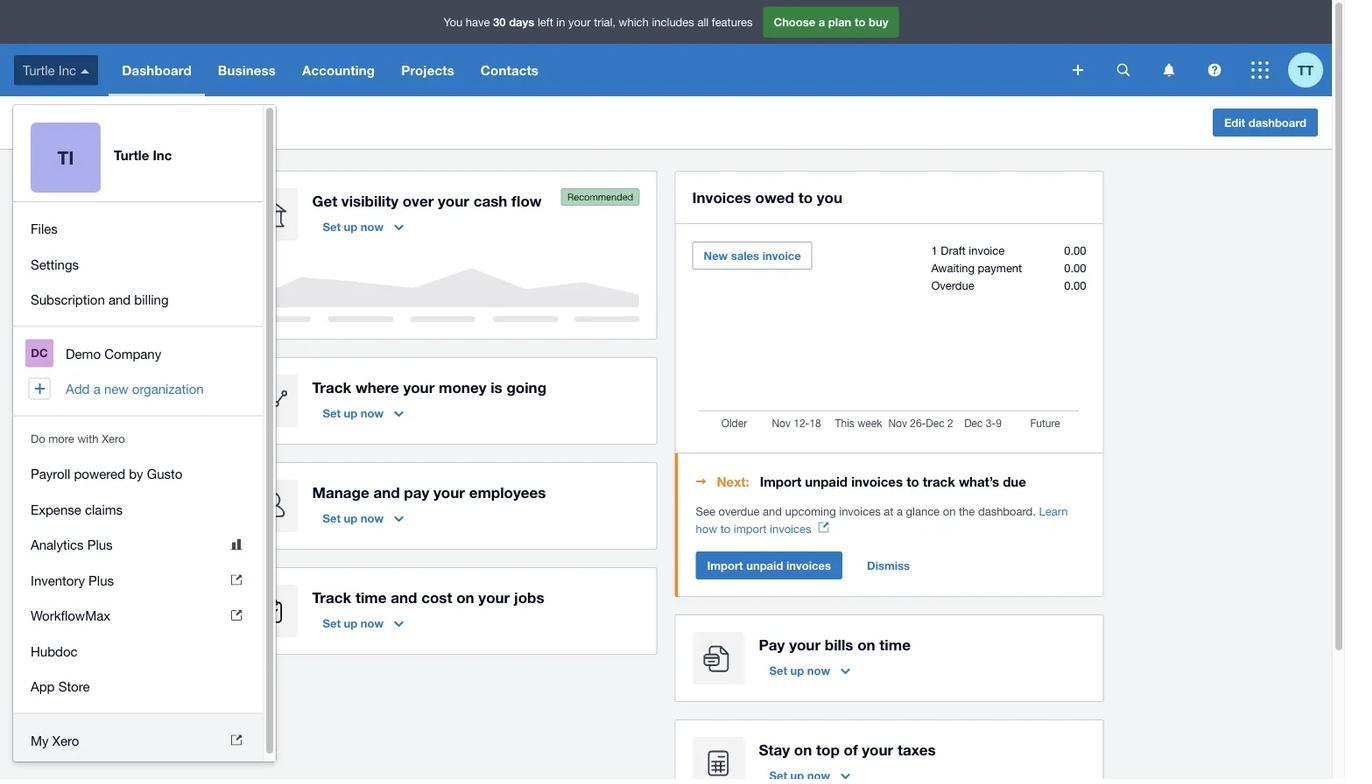 Task type: locate. For each thing, give the bounding box(es) containing it.
0 vertical spatial unpaid
[[805, 474, 848, 490]]

0 horizontal spatial a
[[93, 382, 101, 397]]

1 vertical spatial plus
[[89, 573, 114, 588]]

invoices down opens in a new tab icon
[[787, 559, 831, 573]]

xero right my
[[52, 733, 79, 749]]

learn
[[1040, 505, 1068, 518]]

svg image
[[1073, 65, 1084, 75]]

going
[[507, 378, 547, 396]]

set up now button down track time and cost on your jobs
[[312, 610, 414, 638]]

track right projects icon
[[312, 589, 351, 606]]

business
[[218, 62, 276, 78]]

do
[[31, 432, 45, 446]]

and up 'import' on the bottom right
[[763, 505, 782, 518]]

your
[[569, 15, 591, 29], [438, 192, 470, 209], [403, 378, 435, 396], [434, 484, 465, 501], [479, 589, 510, 606], [789, 636, 821, 654], [862, 741, 894, 759]]

set up now down visibility
[[323, 220, 384, 233]]

accounting button
[[289, 44, 388, 96]]

0 vertical spatial import
[[760, 474, 802, 490]]

2 vertical spatial inc
[[153, 147, 172, 163]]

1 draft invoice link
[[932, 244, 1005, 257]]

0 vertical spatial track
[[312, 378, 351, 396]]

set up now down 'pay'
[[770, 664, 831, 678]]

demo company link
[[13, 336, 263, 371]]

plus
[[87, 537, 113, 553], [89, 573, 114, 588]]

0 vertical spatial xero
[[102, 432, 125, 446]]

0 vertical spatial 0.00 link
[[1065, 244, 1087, 257]]

jobs
[[514, 589, 545, 606]]

set up now button down manage
[[312, 505, 414, 533]]

0 vertical spatial inc
[[59, 62, 76, 78]]

1 horizontal spatial import
[[760, 474, 802, 490]]

navigation containing dashboard
[[109, 44, 1061, 96]]

0.00 link
[[1065, 244, 1087, 257], [1065, 261, 1087, 275], [1065, 279, 1087, 292]]

1 vertical spatial turtle inc
[[14, 114, 80, 131]]

a inside navigation
[[93, 382, 101, 397]]

now down pay your bills on time
[[808, 664, 831, 678]]

set down 'pay'
[[770, 664, 788, 678]]

pay
[[404, 484, 430, 501]]

edit dashboard button
[[1213, 109, 1319, 137]]

set up now down the where
[[323, 407, 384, 420]]

to left buy
[[855, 15, 866, 29]]

1 track from the top
[[312, 378, 351, 396]]

overdue
[[719, 505, 760, 518]]

and inside ti banner
[[109, 292, 131, 308]]

0 vertical spatial turtle inc
[[23, 62, 76, 78]]

invoices down upcoming
[[770, 522, 812, 536]]

pay
[[759, 636, 785, 654]]

1 vertical spatial 0.00
[[1065, 261, 1087, 275]]

up down pay your bills on time
[[791, 664, 804, 678]]

1 0.00 link from the top
[[1065, 244, 1087, 257]]

set up now
[[323, 220, 384, 233], [323, 407, 384, 420], [323, 512, 384, 525], [323, 617, 384, 630], [770, 664, 831, 678]]

xero right with
[[102, 432, 125, 446]]

new sales invoice button
[[693, 242, 813, 270]]

awaiting
[[932, 261, 975, 275]]

svg image
[[1252, 61, 1269, 79], [1117, 64, 1131, 77], [1164, 64, 1175, 77], [1209, 64, 1222, 77], [81, 69, 89, 73]]

1 vertical spatial inc
[[58, 114, 80, 131]]

to inside learn how to import invoices
[[721, 522, 731, 536]]

awaiting payment link
[[932, 261, 1023, 275]]

1 horizontal spatial time
[[880, 636, 911, 654]]

svg image inside turtle inc popup button
[[81, 69, 89, 73]]

plus down claims
[[87, 537, 113, 553]]

now
[[361, 220, 384, 233], [361, 407, 384, 420], [361, 512, 384, 525], [361, 617, 384, 630], [808, 664, 831, 678]]

set up now for manage and pay your employees
[[323, 512, 384, 525]]

now down visibility
[[361, 220, 384, 233]]

time
[[356, 589, 387, 606], [880, 636, 911, 654]]

up down the where
[[344, 407, 358, 420]]

edit dashboard
[[1225, 116, 1307, 129]]

0.00 link for payment
[[1065, 261, 1087, 275]]

employees icon image
[[246, 480, 298, 533]]

0.00 for draft
[[1065, 244, 1087, 257]]

set up now down track time and cost on your jobs
[[323, 617, 384, 630]]

set down manage
[[323, 512, 341, 525]]

set up now button down the where
[[312, 399, 414, 428]]

1 horizontal spatial invoice
[[969, 244, 1005, 257]]

on inside panel body document
[[943, 505, 956, 518]]

a inside document
[[897, 505, 903, 518]]

0 vertical spatial a
[[819, 15, 825, 29]]

opens in a new tab link
[[725, 522, 940, 536]]

set right projects icon
[[323, 617, 341, 630]]

import for import unpaid invoices to track what's due
[[760, 474, 802, 490]]

2 vertical spatial a
[[897, 505, 903, 518]]

set for track where your money is going
[[323, 407, 341, 420]]

store
[[58, 679, 90, 695]]

unpaid up upcoming
[[805, 474, 848, 490]]

your right over
[[438, 192, 470, 209]]

import inside "button"
[[707, 559, 743, 573]]

2 vertical spatial 0.00
[[1065, 279, 1087, 292]]

0.00
[[1065, 244, 1087, 257], [1065, 261, 1087, 275], [1065, 279, 1087, 292]]

1
[[932, 244, 938, 257]]

import down how
[[707, 559, 743, 573]]

your right in
[[569, 15, 591, 29]]

tt
[[1298, 62, 1314, 78]]

over
[[403, 192, 434, 209]]

a right at
[[897, 505, 903, 518]]

0 vertical spatial time
[[356, 589, 387, 606]]

3 0.00 link from the top
[[1065, 279, 1087, 292]]

add a new organization link
[[13, 371, 263, 407]]

at
[[884, 505, 894, 518]]

2 vertical spatial 0.00 link
[[1065, 279, 1087, 292]]

2 track from the top
[[312, 589, 351, 606]]

now down track time and cost on your jobs
[[361, 617, 384, 630]]

inc
[[59, 62, 76, 78], [58, 114, 80, 131], [153, 147, 172, 163]]

and inside panel body document
[[763, 505, 782, 518]]

0 horizontal spatial unpaid
[[747, 559, 784, 573]]

hubdoc link
[[13, 634, 263, 669]]

top
[[817, 741, 840, 759]]

1 horizontal spatial unpaid
[[805, 474, 848, 490]]

up down manage
[[344, 512, 358, 525]]

group
[[13, 202, 263, 326]]

invoices owed to you
[[693, 188, 843, 206]]

learn how to import invoices
[[696, 505, 1068, 536]]

heading containing next:
[[696, 471, 1087, 492]]

on left top
[[794, 741, 812, 759]]

time right bills
[[880, 636, 911, 654]]

subscription and billing link
[[13, 282, 263, 318]]

1 vertical spatial xero
[[52, 733, 79, 749]]

unpaid inside "button"
[[747, 559, 784, 573]]

invoices up the see overdue and upcoming invoices at a glance on the dashboard.
[[852, 474, 903, 490]]

on right bills
[[858, 636, 876, 654]]

import inside heading
[[760, 474, 802, 490]]

0 vertical spatial 0.00
[[1065, 244, 1087, 257]]

a left the plan
[[819, 15, 825, 29]]

import up upcoming
[[760, 474, 802, 490]]

1 horizontal spatial xero
[[102, 432, 125, 446]]

now for track where your money is going
[[361, 407, 384, 420]]

projects
[[401, 62, 455, 78]]

inventory
[[31, 573, 85, 588]]

import
[[760, 474, 802, 490], [707, 559, 743, 573]]

up for track time and cost on your jobs
[[344, 617, 358, 630]]

analytics plus
[[31, 537, 113, 553]]

demo company
[[66, 346, 161, 361]]

opens in a new tab image
[[923, 523, 933, 533]]

0 vertical spatial turtle
[[23, 62, 55, 78]]

navigation containing demo company
[[13, 327, 263, 416]]

on left the at bottom right
[[943, 505, 956, 518]]

stay
[[759, 741, 790, 759]]

invoice inside button
[[763, 249, 801, 262]]

what's
[[959, 474, 1000, 490]]

0 horizontal spatial xero
[[52, 733, 79, 749]]

set up now button down pay your bills on time
[[759, 657, 861, 685]]

banking preview line graph image
[[246, 269, 640, 322]]

features
[[712, 15, 753, 29]]

2 horizontal spatial a
[[897, 505, 903, 518]]

to right how
[[721, 522, 731, 536]]

xero
[[102, 432, 125, 446], [52, 733, 79, 749]]

app store link
[[13, 669, 263, 705]]

plus right inventory
[[89, 573, 114, 588]]

track
[[312, 378, 351, 396], [312, 589, 351, 606]]

set up now button for manage and pay your employees
[[312, 505, 414, 533]]

unpaid down 'import' on the bottom right
[[747, 559, 784, 573]]

1 vertical spatial track
[[312, 589, 351, 606]]

0 vertical spatial navigation
[[109, 44, 1061, 96]]

subscription
[[31, 292, 105, 308]]

0 horizontal spatial import
[[707, 559, 743, 573]]

up right projects icon
[[344, 617, 358, 630]]

files
[[31, 221, 58, 237]]

all
[[698, 15, 709, 29]]

invoice right sales at the right top
[[763, 249, 801, 262]]

manage
[[312, 484, 369, 501]]

and
[[109, 292, 131, 308], [374, 484, 400, 501], [763, 505, 782, 518], [391, 589, 417, 606]]

visibility
[[342, 192, 399, 209]]

set right track money icon
[[323, 407, 341, 420]]

bills icon image
[[693, 633, 745, 685]]

1 vertical spatial 0.00 link
[[1065, 261, 1087, 275]]

how
[[696, 522, 718, 536]]

expense
[[31, 502, 81, 517]]

your right 'pay'
[[789, 636, 821, 654]]

and left pay
[[374, 484, 400, 501]]

to
[[855, 15, 866, 29], [799, 188, 813, 206], [907, 474, 920, 490], [721, 522, 731, 536]]

buy
[[869, 15, 889, 29]]

1 horizontal spatial a
[[819, 15, 825, 29]]

2 0.00 link from the top
[[1065, 261, 1087, 275]]

0 vertical spatial plus
[[87, 537, 113, 553]]

3 0.00 from the top
[[1065, 279, 1087, 292]]

inventory plus
[[31, 573, 114, 588]]

set for track time and cost on your jobs
[[323, 617, 341, 630]]

files link
[[13, 211, 263, 247]]

navigation
[[109, 44, 1061, 96], [13, 327, 263, 416]]

0 horizontal spatial invoice
[[763, 249, 801, 262]]

0 horizontal spatial time
[[356, 589, 387, 606]]

0.00 for payment
[[1065, 261, 1087, 275]]

accounting
[[302, 62, 375, 78]]

set up now down manage
[[323, 512, 384, 525]]

new
[[704, 249, 728, 262]]

a right add
[[93, 382, 101, 397]]

2 0.00 from the top
[[1065, 261, 1087, 275]]

banking icon image
[[246, 188, 298, 241]]

invoice up awaiting payment
[[969, 244, 1005, 257]]

up down visibility
[[344, 220, 358, 233]]

dismiss button
[[857, 552, 921, 580]]

turtle inc inside popup button
[[23, 62, 76, 78]]

settings link
[[13, 247, 263, 282]]

heading
[[696, 471, 1087, 492]]

time left cost
[[356, 589, 387, 606]]

business button
[[205, 44, 289, 96]]

now down manage
[[361, 512, 384, 525]]

2 vertical spatial turtle inc
[[114, 147, 172, 163]]

xero inside my xero link
[[52, 733, 79, 749]]

1 vertical spatial import
[[707, 559, 743, 573]]

demo
[[66, 346, 101, 361]]

now for manage and pay your employees
[[361, 512, 384, 525]]

1 vertical spatial unpaid
[[747, 559, 784, 573]]

and left billing
[[109, 292, 131, 308]]

track left the where
[[312, 378, 351, 396]]

up for manage and pay your employees
[[344, 512, 358, 525]]

glance
[[906, 505, 940, 518]]

1 vertical spatial navigation
[[13, 327, 263, 416]]

1 0.00 from the top
[[1065, 244, 1087, 257]]

track for track time and cost on your jobs
[[312, 589, 351, 606]]

app store
[[31, 679, 90, 695]]

now down the where
[[361, 407, 384, 420]]

1 vertical spatial a
[[93, 382, 101, 397]]

invoices owed to you link
[[693, 185, 843, 209]]

my
[[31, 733, 49, 749]]

now for track time and cost on your jobs
[[361, 617, 384, 630]]

plan
[[829, 15, 852, 29]]

invoice for new sales invoice
[[763, 249, 801, 262]]



Task type: describe. For each thing, give the bounding box(es) containing it.
next:
[[717, 474, 750, 490]]

up for pay your bills on time
[[791, 664, 804, 678]]

30
[[493, 15, 506, 29]]

your left jobs
[[479, 589, 510, 606]]

taxes icon image
[[693, 738, 745, 780]]

stay on top of your taxes
[[759, 741, 936, 759]]

where
[[356, 378, 399, 396]]

the
[[959, 505, 975, 518]]

see overdue and upcoming invoices at a glance on the dashboard.
[[696, 505, 1040, 518]]

dashboard link
[[109, 44, 205, 96]]

unpaid for import unpaid invoices to track what's due
[[805, 474, 848, 490]]

inc inside popup button
[[59, 62, 76, 78]]

is
[[491, 378, 503, 396]]

turtle inside popup button
[[23, 62, 55, 78]]

ti banner
[[0, 0, 1333, 767]]

overdue
[[932, 279, 975, 292]]

import unpaid invoices button
[[696, 552, 843, 580]]

see
[[696, 505, 716, 518]]

projects button
[[388, 44, 468, 96]]

do more with xero group
[[13, 448, 263, 714]]

get visibility over your cash flow
[[312, 192, 542, 209]]

and left cost
[[391, 589, 417, 606]]

you have 30 days left in your trial, which includes all features
[[444, 15, 753, 29]]

to left the track
[[907, 474, 920, 490]]

2 vertical spatial turtle
[[114, 147, 149, 163]]

set down get
[[323, 220, 341, 233]]

payment
[[978, 261, 1023, 275]]

unpaid for import unpaid invoices
[[747, 559, 784, 573]]

contacts
[[481, 62, 539, 78]]

tt button
[[1289, 44, 1333, 96]]

import for import unpaid invoices
[[707, 559, 743, 573]]

subscription and billing
[[31, 292, 169, 308]]

invoices
[[693, 188, 752, 206]]

analytics
[[31, 537, 84, 553]]

sales
[[731, 249, 760, 262]]

payroll powered by gusto
[[31, 467, 183, 482]]

taxes
[[898, 741, 936, 759]]

set for pay your bills on time
[[770, 664, 788, 678]]

which
[[619, 15, 649, 29]]

0.00 link for draft
[[1065, 244, 1087, 257]]

workflowmax
[[31, 608, 110, 624]]

organization
[[132, 382, 204, 397]]

inventory plus link
[[13, 563, 263, 598]]

to left you
[[799, 188, 813, 206]]

track
[[923, 474, 956, 490]]

settings
[[31, 257, 79, 272]]

a for plan
[[819, 15, 825, 29]]

payroll powered by gusto link
[[13, 456, 263, 492]]

panel body document
[[696, 503, 1087, 538]]

app
[[31, 679, 55, 695]]

plus for analytics plus
[[87, 537, 113, 553]]

your right of
[[862, 741, 894, 759]]

edit
[[1225, 116, 1246, 129]]

you
[[444, 15, 463, 29]]

my xero link
[[13, 723, 263, 759]]

overdue link
[[932, 279, 975, 292]]

contacts button
[[468, 44, 552, 96]]

more
[[48, 432, 74, 446]]

money
[[439, 378, 487, 396]]

1 vertical spatial time
[[880, 636, 911, 654]]

set up now for track where your money is going
[[323, 407, 384, 420]]

company
[[104, 346, 161, 361]]

dashboard.
[[979, 505, 1036, 518]]

track money icon image
[[246, 375, 298, 428]]

dismiss
[[867, 559, 910, 573]]

on right cost
[[457, 589, 474, 606]]

set up now button for track time and cost on your jobs
[[312, 610, 414, 638]]

with
[[78, 432, 99, 446]]

awaiting payment
[[932, 261, 1023, 275]]

cost
[[422, 589, 452, 606]]

trial,
[[594, 15, 616, 29]]

projects icon image
[[246, 585, 298, 638]]

a for new
[[93, 382, 101, 397]]

set up now button for pay your bills on time
[[759, 657, 861, 685]]

plus for inventory plus
[[89, 573, 114, 588]]

new
[[104, 382, 128, 397]]

set up now for pay your bills on time
[[770, 664, 831, 678]]

import unpaid invoices
[[707, 559, 831, 573]]

invoices left at
[[840, 505, 881, 518]]

choose a plan to buy
[[774, 15, 889, 29]]

group containing files
[[13, 202, 263, 326]]

set up now for track time and cost on your jobs
[[323, 617, 384, 630]]

workflowmax link
[[13, 598, 263, 634]]

set up now button down visibility
[[312, 213, 414, 241]]

you
[[817, 188, 843, 206]]

invoices inside "button"
[[787, 559, 831, 573]]

up for track where your money is going
[[344, 407, 358, 420]]

recommended icon image
[[561, 188, 640, 206]]

new sales invoice
[[704, 249, 801, 262]]

opens in a new tab image
[[819, 523, 829, 533]]

your right the where
[[403, 378, 435, 396]]

left
[[538, 15, 553, 29]]

due
[[1003, 474, 1027, 490]]

of
[[844, 741, 858, 759]]

days
[[509, 15, 535, 29]]

your right pay
[[434, 484, 465, 501]]

invoices inside learn how to import invoices
[[770, 522, 812, 536]]

add a new organization
[[66, 382, 204, 397]]

1 draft invoice
[[932, 244, 1005, 257]]

upcoming
[[786, 505, 836, 518]]

turtle inc button
[[0, 44, 109, 96]]

in
[[557, 15, 565, 29]]

owed
[[756, 188, 795, 206]]

hubdoc
[[31, 644, 78, 659]]

pay your bills on time
[[759, 636, 911, 654]]

bills
[[825, 636, 854, 654]]

track for track where your money is going
[[312, 378, 351, 396]]

by
[[129, 467, 143, 482]]

my xero
[[31, 733, 79, 749]]

now for pay your bills on time
[[808, 664, 831, 678]]

manage and pay your employees
[[312, 484, 546, 501]]

1 vertical spatial turtle
[[14, 114, 54, 131]]

cash
[[474, 192, 508, 209]]

to inside ti banner
[[855, 15, 866, 29]]

expense claims
[[31, 502, 123, 517]]

set up now button for track where your money is going
[[312, 399, 414, 428]]

your inside ti banner
[[569, 15, 591, 29]]

billing
[[134, 292, 169, 308]]

set for manage and pay your employees
[[323, 512, 341, 525]]

invoice for 1 draft invoice
[[969, 244, 1005, 257]]



Task type: vqa. For each thing, say whether or not it's contained in the screenshot.
price within the Sale price 19.95
no



